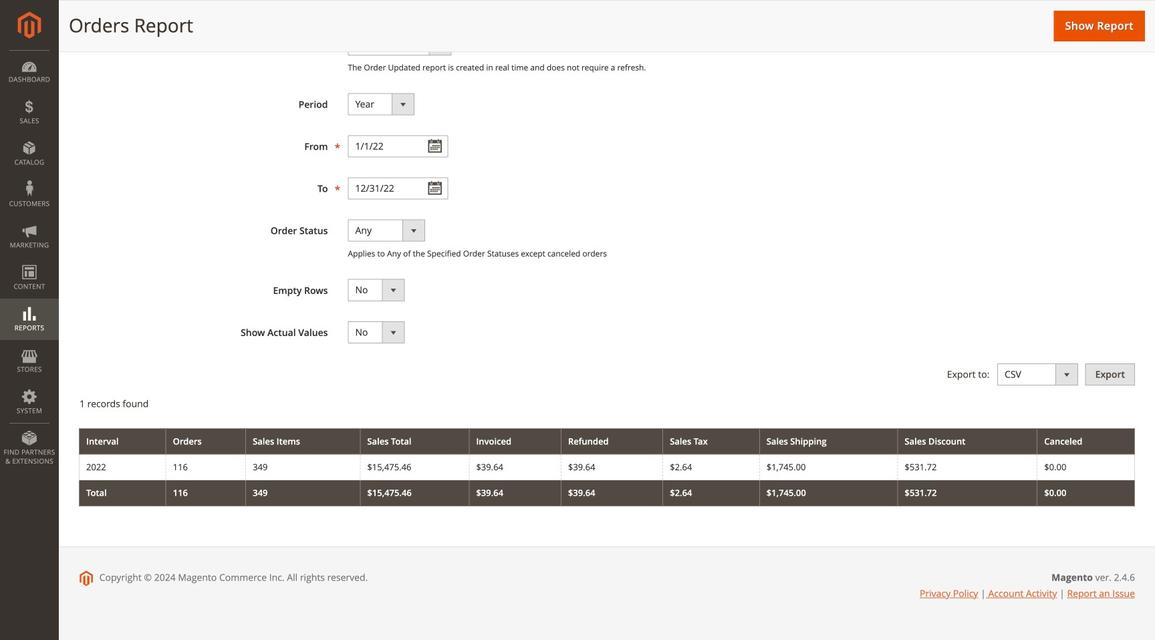 Task type: vqa. For each thing, say whether or not it's contained in the screenshot.
magento admin panel icon
yes



Task type: describe. For each thing, give the bounding box(es) containing it.
magento admin panel image
[[18, 11, 41, 39]]



Task type: locate. For each thing, give the bounding box(es) containing it.
None text field
[[348, 177, 448, 199]]

menu bar
[[0, 50, 59, 473]]

None text field
[[348, 135, 448, 157]]



